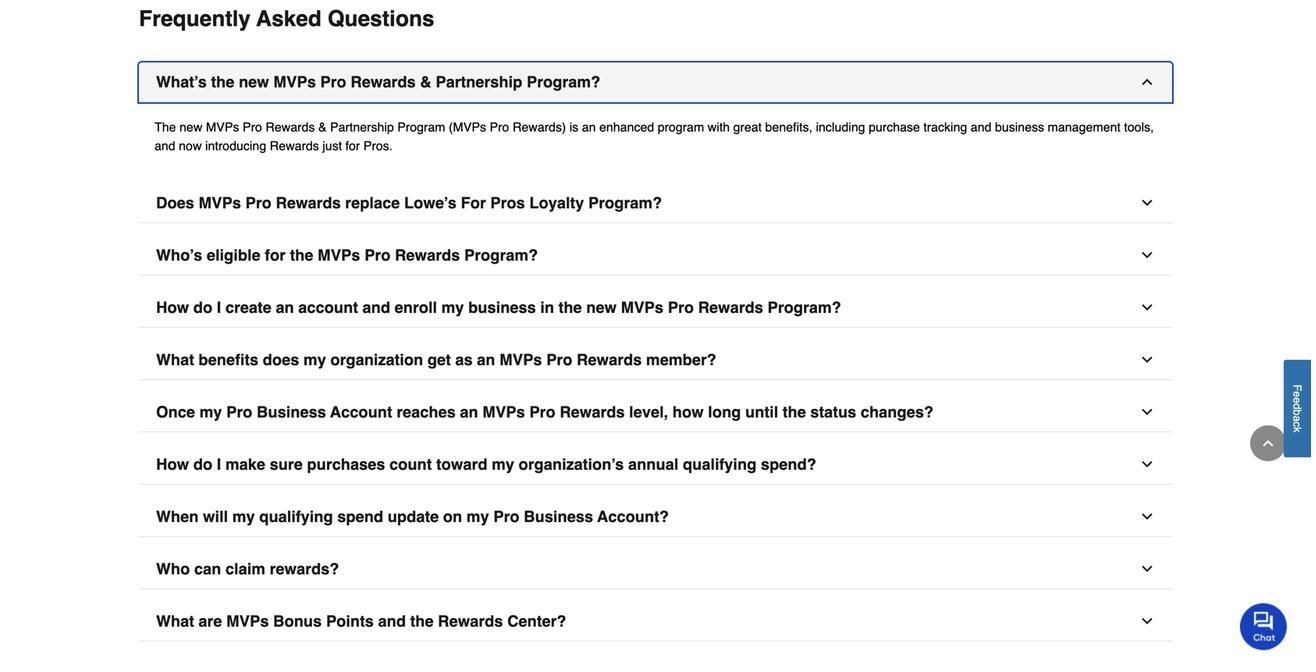 Task type: describe. For each thing, give the bounding box(es) containing it.
get
[[428, 351, 451, 369]]

does
[[156, 194, 194, 212]]

once my pro business account reaches an mvps pro rewards level, how long until the status changes? button
[[139, 393, 1173, 432]]

the up account
[[290, 246, 314, 264]]

chevron up image inside what's the new mvps pro rewards & partnership program? button
[[1140, 74, 1156, 90]]

does mvps pro rewards replace lowe's for pros loyalty program? button
[[139, 183, 1173, 223]]

enroll
[[395, 298, 437, 316]]

level,
[[630, 403, 669, 421]]

tools,
[[1125, 120, 1155, 134]]

an inside the new mvps pro rewards & partnership program (mvps pro rewards) is an enhanced program with great benefits, including purchase tracking and business management tools, and now introducing rewards just for pros.
[[582, 120, 596, 134]]

do for make
[[193, 455, 213, 473]]

my right "will"
[[233, 508, 255, 526]]

chevron down image for business
[[1140, 300, 1156, 315]]

just
[[323, 138, 342, 153]]

pro inside button
[[320, 73, 347, 91]]

how for how do i make sure purchases count toward my organization's annual qualifying spend?
[[156, 455, 189, 473]]

an right "create"
[[276, 298, 294, 316]]

what benefits does my organization get as an mvps pro rewards member?
[[156, 351, 717, 369]]

account?
[[598, 508, 669, 526]]

and right points on the bottom of page
[[378, 612, 406, 630]]

program
[[658, 120, 705, 134]]

count
[[390, 455, 432, 473]]

program? inside button
[[527, 73, 601, 91]]

as
[[456, 351, 473, 369]]

mvps inside the new mvps pro rewards & partnership program (mvps pro rewards) is an enhanced program with great benefits, including purchase tracking and business management tools, and now introducing rewards just for pros.
[[206, 120, 239, 134]]

pro up 'member?'
[[668, 298, 694, 316]]

mvps up 'how do i make sure purchases count toward my organization's annual qualifying spend?'
[[483, 403, 525, 421]]

what for what benefits does my organization get as an mvps pro rewards member?
[[156, 351, 194, 369]]

account
[[299, 298, 358, 316]]

now
[[179, 138, 202, 153]]

purchase
[[869, 120, 921, 134]]

my right toward
[[492, 455, 515, 473]]

what's the new mvps pro rewards & partnership program? button
[[139, 62, 1173, 102]]

business inside the new mvps pro rewards & partnership program (mvps pro rewards) is an enhanced program with great benefits, including purchase tracking and business management tools, and now introducing rewards just for pros.
[[996, 120, 1045, 134]]

bonus
[[273, 612, 322, 630]]

can
[[194, 560, 221, 578]]

new inside the new mvps pro rewards & partnership program (mvps pro rewards) is an enhanced program with great benefits, including purchase tracking and business management tools, and now introducing rewards just for pros.
[[180, 120, 203, 134]]

what's
[[156, 73, 207, 91]]

f e e d b a c k button
[[1285, 360, 1312, 458]]

for
[[461, 194, 486, 212]]

chevron down image for level,
[[1140, 404, 1156, 420]]

reaches
[[397, 403, 456, 421]]

chevron down image inside what are mvps bonus points and the rewards center? button
[[1140, 614, 1156, 629]]

tracking
[[924, 120, 968, 134]]

points
[[326, 612, 374, 630]]

1 e from the top
[[1292, 392, 1304, 398]]

and right tracking
[[971, 120, 992, 134]]

f e e d b a c k
[[1292, 385, 1304, 433]]

until
[[746, 403, 779, 421]]

toward
[[437, 455, 488, 473]]

benefits
[[199, 351, 259, 369]]

purchases
[[307, 455, 385, 473]]

rewards left 'just' on the top
[[270, 138, 319, 153]]

will
[[203, 508, 228, 526]]

questions
[[328, 6, 435, 31]]

update
[[388, 508, 439, 526]]

once
[[156, 403, 195, 421]]

the right in
[[559, 298, 582, 316]]

business inside button
[[469, 298, 536, 316]]

frequently asked questions
[[139, 6, 435, 31]]

once my pro business account reaches an mvps pro rewards level, how long until the status changes?
[[156, 403, 934, 421]]

rewards left center?
[[438, 612, 503, 630]]

who's
[[156, 246, 202, 264]]

on
[[443, 508, 462, 526]]

benefits,
[[766, 120, 813, 134]]

what are mvps bonus points and the rewards center? button
[[139, 602, 1173, 642]]

in
[[541, 298, 555, 316]]

what's the new mvps pro rewards & partnership program?
[[156, 73, 601, 91]]

partnership inside button
[[436, 73, 523, 91]]

how do i create an account and enroll my business in the new mvps pro rewards program?
[[156, 298, 842, 316]]

i for make
[[217, 455, 221, 473]]

replace
[[345, 194, 400, 212]]

d
[[1292, 404, 1304, 410]]

scroll to top element
[[1251, 426, 1287, 462]]

rewards inside button
[[351, 73, 416, 91]]

the new mvps pro rewards & partnership program (mvps pro rewards) is an enhanced program with great benefits, including purchase tracking and business management tools, and now introducing rewards just for pros.
[[155, 120, 1155, 153]]

chevron up image inside scroll to top element
[[1261, 436, 1277, 451]]

pro right (mvps
[[490, 120, 509, 134]]

how do i make sure purchases count toward my organization's annual qualifying spend?
[[156, 455, 817, 473]]

claim
[[226, 560, 266, 578]]

eligible
[[207, 246, 261, 264]]

spend
[[338, 508, 384, 526]]

mvps up account
[[318, 246, 360, 264]]

rewards up introducing
[[266, 120, 315, 134]]

the inside button
[[783, 403, 807, 421]]

management
[[1048, 120, 1121, 134]]

pro up eligible
[[246, 194, 272, 212]]

who can claim rewards?
[[156, 560, 339, 578]]

the inside button
[[211, 73, 235, 91]]

with
[[708, 120, 730, 134]]

program? inside button
[[589, 194, 662, 212]]

what are mvps bonus points and the rewards center?
[[156, 612, 567, 630]]

does mvps pro rewards replace lowe's for pros loyalty program?
[[156, 194, 662, 212]]

rewards down 'lowe's' at top left
[[395, 246, 460, 264]]

pro inside "button"
[[494, 508, 520, 526]]

i for create
[[217, 298, 221, 316]]

chevron down image for program?
[[1140, 195, 1156, 211]]

when will my qualifying spend update on my pro business account? button
[[139, 497, 1173, 537]]

the
[[155, 120, 176, 134]]



Task type: locate. For each thing, give the bounding box(es) containing it.
rewards?
[[270, 560, 339, 578]]

chevron down image inside does mvps pro rewards replace lowe's for pros loyalty program? button
[[1140, 195, 1156, 211]]

0 horizontal spatial new
[[180, 120, 203, 134]]

0 vertical spatial chevron up image
[[1140, 74, 1156, 90]]

for inside the new mvps pro rewards & partnership program (mvps pro rewards) is an enhanced program with great benefits, including purchase tracking and business management tools, and now introducing rewards just for pros.
[[346, 138, 360, 153]]

qualifying up the rewards?
[[259, 508, 333, 526]]

rewards
[[351, 73, 416, 91], [266, 120, 315, 134], [270, 138, 319, 153], [276, 194, 341, 212], [395, 246, 460, 264], [699, 298, 764, 316], [577, 351, 642, 369], [560, 403, 625, 421], [438, 612, 503, 630]]

0 vertical spatial &
[[420, 73, 432, 91]]

the right points on the bottom of page
[[410, 612, 434, 630]]

how
[[673, 403, 704, 421]]

pro down in
[[547, 351, 573, 369]]

rewards up 'member?'
[[699, 298, 764, 316]]

rewards down 'just' on the top
[[276, 194, 341, 212]]

the
[[211, 73, 235, 91], [290, 246, 314, 264], [559, 298, 582, 316], [783, 403, 807, 421], [410, 612, 434, 630]]

1 vertical spatial do
[[193, 455, 213, 473]]

0 vertical spatial how
[[156, 298, 189, 316]]

e up d
[[1292, 392, 1304, 398]]

& inside button
[[420, 73, 432, 91]]

organization's
[[519, 455, 624, 473]]

asked
[[256, 6, 322, 31]]

what up once
[[156, 351, 194, 369]]

0 vertical spatial for
[[346, 138, 360, 153]]

member?
[[647, 351, 717, 369]]

do
[[193, 298, 213, 316], [193, 455, 213, 473]]

0 vertical spatial partnership
[[436, 73, 523, 91]]

and left enroll
[[363, 298, 390, 316]]

business inside "button"
[[524, 508, 594, 526]]

0 horizontal spatial partnership
[[330, 120, 394, 134]]

chevron down image inside how do i create an account and enroll my business in the new mvps pro rewards program? button
[[1140, 300, 1156, 315]]

2 chevron down image from the top
[[1140, 404, 1156, 420]]

new up introducing
[[239, 73, 269, 91]]

chevron down image for account?
[[1140, 509, 1156, 525]]

i inside button
[[217, 455, 221, 473]]

a
[[1292, 416, 1304, 422]]

2 e from the top
[[1292, 398, 1304, 404]]

program
[[398, 120, 446, 134]]

do inside how do i create an account and enroll my business in the new mvps pro rewards program? button
[[193, 298, 213, 316]]

2 horizontal spatial new
[[587, 298, 617, 316]]

how do i make sure purchases count toward my organization's annual qualifying spend? button
[[139, 445, 1173, 485]]

when will my qualifying spend update on my pro business account?
[[156, 508, 669, 526]]

annual
[[629, 455, 679, 473]]

0 horizontal spatial qualifying
[[259, 508, 333, 526]]

qualifying inside button
[[683, 455, 757, 473]]

4 chevron down image from the top
[[1140, 509, 1156, 525]]

business
[[996, 120, 1045, 134], [469, 298, 536, 316]]

chevron down image inside how do i make sure purchases count toward my organization's annual qualifying spend? button
[[1140, 457, 1156, 472]]

who's eligible for the mvps pro rewards program? button
[[139, 236, 1173, 275]]

business up sure
[[257, 403, 326, 421]]

center?
[[508, 612, 567, 630]]

mvps down asked
[[274, 73, 316, 91]]

is
[[570, 120, 579, 134]]

1 vertical spatial what
[[156, 612, 194, 630]]

how do i create an account and enroll my business in the new mvps pro rewards program? button
[[139, 288, 1173, 328]]

sure
[[270, 455, 303, 473]]

when
[[156, 508, 199, 526]]

status
[[811, 403, 857, 421]]

1 vertical spatial business
[[524, 508, 594, 526]]

my right once
[[200, 403, 222, 421]]

an
[[582, 120, 596, 134], [276, 298, 294, 316], [477, 351, 495, 369], [460, 403, 478, 421]]

1 vertical spatial for
[[265, 246, 286, 264]]

chevron down image inside who's eligible for the mvps pro rewards program? button
[[1140, 247, 1156, 263]]

0 horizontal spatial business
[[469, 298, 536, 316]]

chat invite button image
[[1241, 603, 1288, 651]]

qualifying down long
[[683, 455, 757, 473]]

chevron down image for annual
[[1140, 457, 1156, 472]]

who
[[156, 560, 190, 578]]

including
[[816, 120, 866, 134]]

0 horizontal spatial business
[[257, 403, 326, 421]]

1 vertical spatial new
[[180, 120, 203, 134]]

business inside button
[[257, 403, 326, 421]]

how down once
[[156, 455, 189, 473]]

great
[[734, 120, 762, 134]]

1 do from the top
[[193, 298, 213, 316]]

1 vertical spatial partnership
[[330, 120, 394, 134]]

how for how do i create an account and enroll my business in the new mvps pro rewards program?
[[156, 298, 189, 316]]

1 vertical spatial i
[[217, 455, 221, 473]]

are
[[199, 612, 222, 630]]

for inside button
[[265, 246, 286, 264]]

qualifying inside "button"
[[259, 508, 333, 526]]

partnership up (mvps
[[436, 73, 523, 91]]

make
[[226, 455, 266, 473]]

how inside button
[[156, 455, 189, 473]]

an inside button
[[460, 403, 478, 421]]

what for what are mvps bonus points and the rewards center?
[[156, 612, 194, 630]]

how down who's
[[156, 298, 189, 316]]

new up now
[[180, 120, 203, 134]]

& up program
[[420, 73, 432, 91]]

4 chevron down image from the top
[[1140, 561, 1156, 577]]

2 i from the top
[[217, 455, 221, 473]]

do left "create"
[[193, 298, 213, 316]]

account
[[330, 403, 393, 421]]

the right what's at the top left of page
[[211, 73, 235, 91]]

pro up 'just' on the top
[[320, 73, 347, 91]]

1 horizontal spatial for
[[346, 138, 360, 153]]

an right is
[[582, 120, 596, 134]]

business down organization's
[[524, 508, 594, 526]]

my right on
[[467, 508, 489, 526]]

i left make
[[217, 455, 221, 473]]

3 chevron down image from the top
[[1140, 352, 1156, 368]]

long
[[708, 403, 741, 421]]

chevron down image for pro
[[1140, 352, 1156, 368]]

(mvps
[[449, 120, 487, 134]]

& up 'just' on the top
[[318, 120, 327, 134]]

pros.
[[364, 138, 393, 153]]

0 vertical spatial business
[[996, 120, 1045, 134]]

0 horizontal spatial &
[[318, 120, 327, 134]]

new inside button
[[239, 73, 269, 91]]

rewards up level,
[[577, 351, 642, 369]]

chevron up image
[[1140, 74, 1156, 90], [1261, 436, 1277, 451]]

i inside button
[[217, 298, 221, 316]]

& inside the new mvps pro rewards & partnership program (mvps pro rewards) is an enhanced program with great benefits, including purchase tracking and business management tools, and now introducing rewards just for pros.
[[318, 120, 327, 134]]

mvps right the "are" on the left bottom of the page
[[226, 612, 269, 630]]

who's eligible for the mvps pro rewards program?
[[156, 246, 538, 264]]

create
[[226, 298, 272, 316]]

who can claim rewards? button
[[139, 550, 1173, 589]]

pro up introducing
[[243, 120, 262, 134]]

changes?
[[861, 403, 934, 421]]

c
[[1292, 422, 1304, 427]]

1 chevron down image from the top
[[1140, 195, 1156, 211]]

1 what from the top
[[156, 351, 194, 369]]

chevron down image inside when will my qualifying spend update on my pro business account? "button"
[[1140, 509, 1156, 525]]

1 horizontal spatial &
[[420, 73, 432, 91]]

chevron down image
[[1140, 247, 1156, 263], [1140, 404, 1156, 420], [1140, 457, 1156, 472], [1140, 509, 1156, 525]]

chevron down image inside once my pro business account reaches an mvps pro rewards level, how long until the status changes? button
[[1140, 404, 1156, 420]]

what benefits does my organization get as an mvps pro rewards member? button
[[139, 340, 1173, 380]]

1 horizontal spatial chevron up image
[[1261, 436, 1277, 451]]

2 how from the top
[[156, 455, 189, 473]]

&
[[420, 73, 432, 91], [318, 120, 327, 134]]

spend?
[[761, 455, 817, 473]]

loyalty
[[530, 194, 584, 212]]

frequently
[[139, 6, 251, 31]]

i
[[217, 298, 221, 316], [217, 455, 221, 473]]

5 chevron down image from the top
[[1140, 614, 1156, 629]]

1 how from the top
[[156, 298, 189, 316]]

mvps right does
[[199, 194, 241, 212]]

new right in
[[587, 298, 617, 316]]

0 horizontal spatial chevron up image
[[1140, 74, 1156, 90]]

and
[[971, 120, 992, 134], [155, 138, 175, 153], [363, 298, 390, 316], [378, 612, 406, 630]]

1 i from the top
[[217, 298, 221, 316]]

1 horizontal spatial business
[[996, 120, 1045, 134]]

0 vertical spatial qualifying
[[683, 455, 757, 473]]

do inside how do i make sure purchases count toward my organization's annual qualifying spend? button
[[193, 455, 213, 473]]

chevron down image
[[1140, 195, 1156, 211], [1140, 300, 1156, 315], [1140, 352, 1156, 368], [1140, 561, 1156, 577], [1140, 614, 1156, 629]]

e up b
[[1292, 398, 1304, 404]]

what left the "are" on the left bottom of the page
[[156, 612, 194, 630]]

partnership up pros.
[[330, 120, 394, 134]]

2 what from the top
[[156, 612, 194, 630]]

f
[[1292, 385, 1304, 392]]

pros
[[491, 194, 525, 212]]

how inside button
[[156, 298, 189, 316]]

0 vertical spatial do
[[193, 298, 213, 316]]

0 vertical spatial what
[[156, 351, 194, 369]]

chevron down image inside who can claim rewards? button
[[1140, 561, 1156, 577]]

new
[[239, 73, 269, 91], [180, 120, 203, 134], [587, 298, 617, 316]]

2 do from the top
[[193, 455, 213, 473]]

new inside button
[[587, 298, 617, 316]]

mvps inside button
[[274, 73, 316, 91]]

the right until
[[783, 403, 807, 421]]

an right as
[[477, 351, 495, 369]]

rewards up program
[[351, 73, 416, 91]]

b
[[1292, 410, 1304, 416]]

i left "create"
[[217, 298, 221, 316]]

1 horizontal spatial business
[[524, 508, 594, 526]]

chevron down image inside what benefits does my organization get as an mvps pro rewards member? button
[[1140, 352, 1156, 368]]

for right 'just' on the top
[[346, 138, 360, 153]]

1 horizontal spatial new
[[239, 73, 269, 91]]

for
[[346, 138, 360, 153], [265, 246, 286, 264]]

my right does
[[304, 351, 326, 369]]

1 horizontal spatial partnership
[[436, 73, 523, 91]]

3 chevron down image from the top
[[1140, 457, 1156, 472]]

1 vertical spatial business
[[469, 298, 536, 316]]

e
[[1292, 392, 1304, 398], [1292, 398, 1304, 404]]

organization
[[331, 351, 423, 369]]

my
[[442, 298, 464, 316], [304, 351, 326, 369], [200, 403, 222, 421], [492, 455, 515, 473], [233, 508, 255, 526], [467, 508, 489, 526]]

mvps up introducing
[[206, 120, 239, 134]]

1 horizontal spatial qualifying
[[683, 455, 757, 473]]

for right eligible
[[265, 246, 286, 264]]

partnership inside the new mvps pro rewards & partnership program (mvps pro rewards) is an enhanced program with great benefits, including purchase tracking and business management tools, and now introducing rewards just for pros.
[[330, 120, 394, 134]]

mvps down who's eligible for the mvps pro rewards program? button
[[621, 298, 664, 316]]

rewards)
[[513, 120, 566, 134]]

1 chevron down image from the top
[[1140, 247, 1156, 263]]

1 vertical spatial how
[[156, 455, 189, 473]]

k
[[1292, 427, 1304, 433]]

my right enroll
[[442, 298, 464, 316]]

1 vertical spatial chevron up image
[[1261, 436, 1277, 451]]

pro right on
[[494, 508, 520, 526]]

does
[[263, 351, 299, 369]]

mvps down how do i create an account and enroll my business in the new mvps pro rewards program?
[[500, 351, 542, 369]]

business
[[257, 403, 326, 421], [524, 508, 594, 526]]

pro up make
[[226, 403, 253, 421]]

pro
[[320, 73, 347, 91], [243, 120, 262, 134], [490, 120, 509, 134], [246, 194, 272, 212], [365, 246, 391, 264], [668, 298, 694, 316], [547, 351, 573, 369], [226, 403, 253, 421], [530, 403, 556, 421], [494, 508, 520, 526]]

1 vertical spatial &
[[318, 120, 327, 134]]

enhanced
[[600, 120, 655, 134]]

1 vertical spatial qualifying
[[259, 508, 333, 526]]

an right reaches
[[460, 403, 478, 421]]

do for create
[[193, 298, 213, 316]]

0 horizontal spatial for
[[265, 246, 286, 264]]

0 vertical spatial new
[[239, 73, 269, 91]]

pro up organization's
[[530, 403, 556, 421]]

2 chevron down image from the top
[[1140, 300, 1156, 315]]

introducing
[[205, 138, 266, 153]]

and down the
[[155, 138, 175, 153]]

do left make
[[193, 455, 213, 473]]

lowe's
[[404, 194, 457, 212]]

rewards up organization's
[[560, 403, 625, 421]]

business left management
[[996, 120, 1045, 134]]

2 vertical spatial new
[[587, 298, 617, 316]]

pro down "replace"
[[365, 246, 391, 264]]

0 vertical spatial i
[[217, 298, 221, 316]]

what
[[156, 351, 194, 369], [156, 612, 194, 630]]

how
[[156, 298, 189, 316], [156, 455, 189, 473]]

qualifying
[[683, 455, 757, 473], [259, 508, 333, 526]]

0 vertical spatial business
[[257, 403, 326, 421]]

business left in
[[469, 298, 536, 316]]



Task type: vqa. For each thing, say whether or not it's contained in the screenshot.
MVPs within the BUTTON
yes



